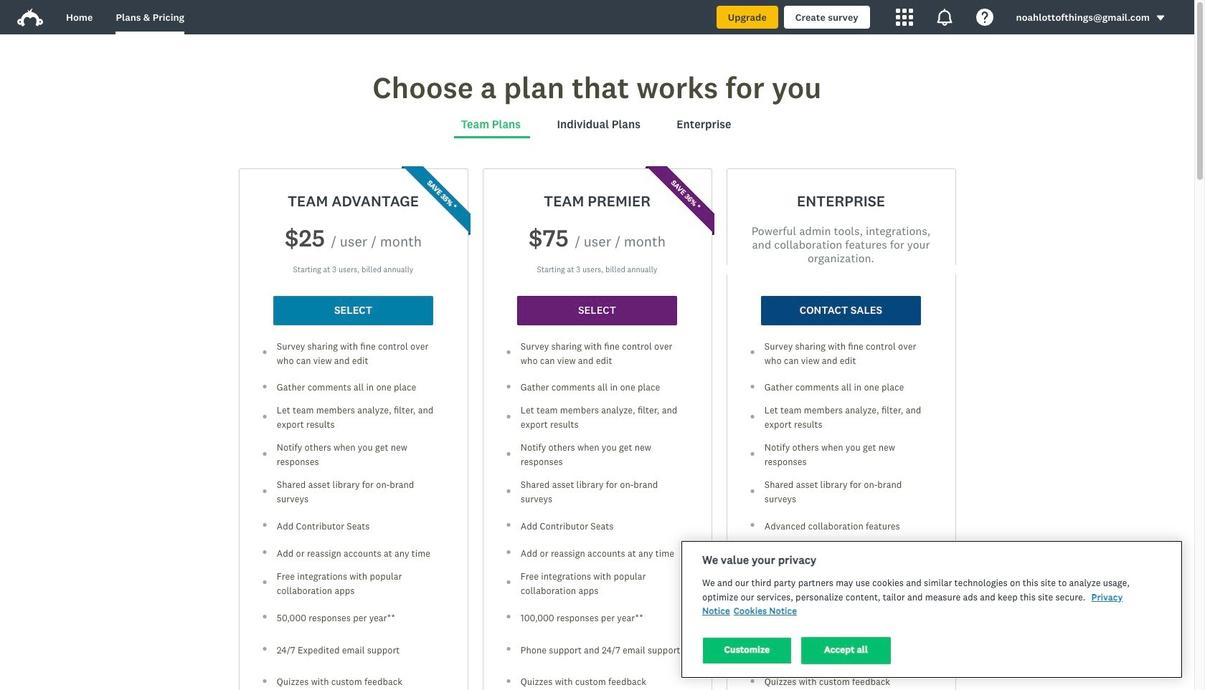 Task type: describe. For each thing, give the bounding box(es) containing it.
dropdown arrow image
[[1156, 13, 1166, 23]]

1 products icon image from the left
[[896, 9, 913, 26]]

surveymonkey logo image
[[17, 9, 43, 27]]



Task type: locate. For each thing, give the bounding box(es) containing it.
help icon image
[[976, 9, 993, 26]]

0 horizontal spatial products icon image
[[896, 9, 913, 26]]

2 products icon image from the left
[[936, 9, 953, 26]]

1 horizontal spatial products icon image
[[936, 9, 953, 26]]

products icon image
[[896, 9, 913, 26], [936, 9, 953, 26]]



